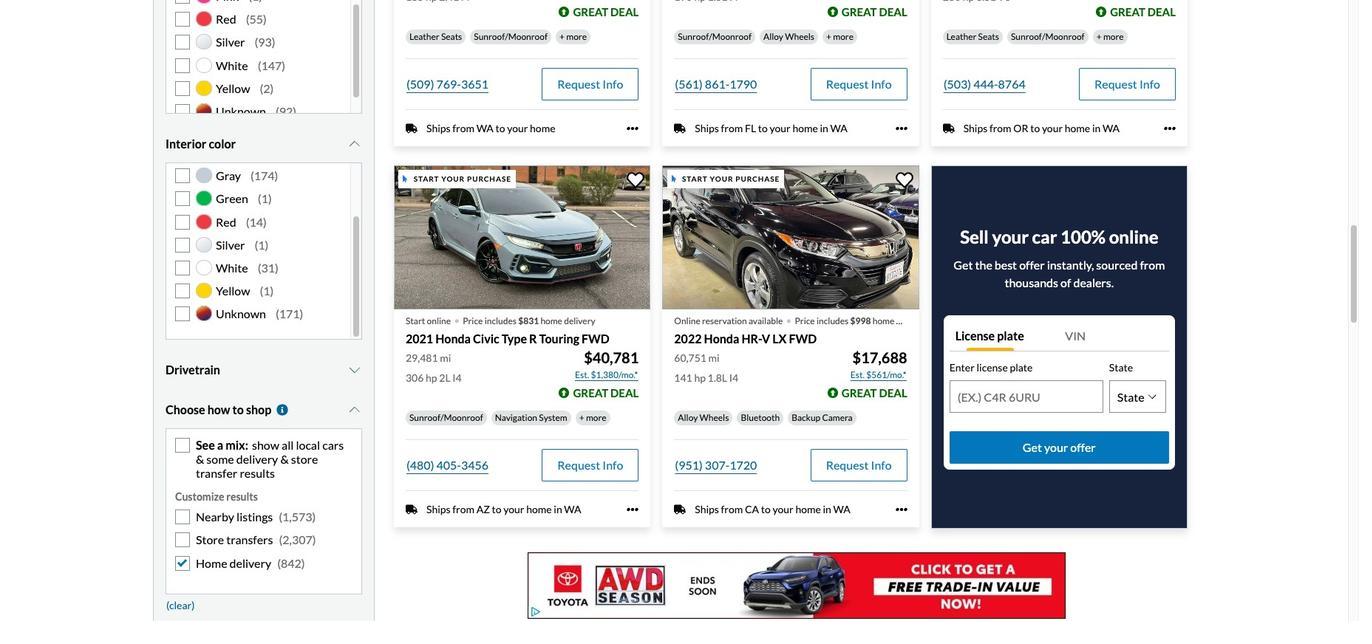 Task type: vqa. For each thing, say whether or not it's contained in the screenshot.
Moonroof,Memory
no



Task type: describe. For each thing, give the bounding box(es) containing it.
info for (503) 444-8764
[[1140, 77, 1161, 91]]

how
[[207, 403, 230, 417]]

request info for 3456
[[558, 459, 623, 473]]

shop
[[246, 403, 271, 417]]

license
[[956, 329, 995, 343]]

unknown for (171)
[[216, 307, 266, 321]]

1.8l
[[708, 372, 728, 385]]

touring
[[539, 332, 580, 346]]

truck image down (951)
[[675, 504, 686, 516]]

transfers
[[226, 533, 273, 547]]

request info for 1720
[[826, 459, 892, 473]]

dealers.
[[1074, 276, 1114, 290]]

red for (14)
[[216, 215, 236, 229]]

online reservation available · price includes $998 home delivery 2022 honda hr-v lx fwd
[[675, 306, 928, 346]]

sunroof/moonroof down the "2l"
[[410, 413, 483, 424]]

$831
[[518, 316, 539, 327]]

more for 1790
[[833, 31, 854, 42]]

ships from ca to your home in wa
[[695, 504, 851, 516]]

available
[[749, 316, 783, 327]]

wa for ships from az to your home in wa
[[564, 504, 581, 516]]

leather seats for 769-
[[410, 31, 462, 42]]

sunroof/moonroof up 3651
[[474, 31, 548, 42]]

est. $1,380/mo.* button
[[574, 368, 639, 383]]

1 horizontal spatial alloy wheels
[[764, 31, 815, 42]]

instantly,
[[1047, 258, 1094, 272]]

(561) 861-1790
[[675, 77, 757, 91]]

home for ships from wa to your home
[[530, 122, 556, 135]]

request info button for (509) 769-3651
[[542, 68, 639, 101]]

or
[[1014, 122, 1029, 135]]

· inside start online · price includes $831 home delivery 2021 honda civic type r touring fwd
[[454, 306, 460, 333]]

from for ships from ca to your home in wa
[[721, 504, 743, 516]]

az
[[477, 504, 490, 516]]

ellipsis h image for (503) 444-8764
[[1164, 123, 1176, 135]]

store
[[196, 533, 224, 547]]

from for ships from or to your home in wa
[[990, 122, 1012, 135]]

2 & from the left
[[280, 452, 289, 466]]

unknown for (92)
[[216, 104, 266, 118]]

(503) 444-8764 button
[[943, 68, 1027, 101]]

drivetrain
[[166, 363, 220, 377]]

+ for 3651
[[560, 31, 565, 42]]

get your offer
[[1023, 441, 1096, 455]]

r
[[529, 332, 537, 346]]

license plate tab
[[950, 322, 1060, 351]]

red for (55)
[[216, 12, 236, 26]]

1 vertical spatial alloy wheels
[[678, 413, 729, 424]]

wa for ships from ca to your home in wa
[[834, 504, 851, 516]]

request for 3456
[[558, 459, 600, 473]]

(1,573)
[[279, 510, 316, 524]]

(509) 769-3651
[[407, 77, 489, 91]]

+ more for (561) 861-1790
[[827, 31, 854, 42]]

seats for 3651
[[441, 31, 462, 42]]

leather for (503)
[[947, 31, 977, 42]]

home inside the online reservation available · price includes $998 home delivery 2022 honda hr-v lx fwd
[[873, 316, 895, 327]]

to for ships from ca to your home in wa
[[761, 504, 771, 516]]

request for 8764
[[1095, 77, 1138, 91]]

info for (951) 307-1720
[[871, 459, 892, 473]]

home for ships from az to your home in wa
[[527, 504, 552, 516]]

some
[[207, 452, 234, 466]]

see a mix:
[[196, 438, 248, 452]]

request info button for (503) 444-8764
[[1079, 68, 1176, 101]]

the
[[976, 258, 993, 272]]

ca
[[745, 504, 759, 516]]

truck image for ships from az to your home in wa
[[406, 504, 418, 516]]

ellipsis h image for ships from ca to your home in wa
[[896, 504, 908, 516]]

great deal for 1790
[[842, 5, 908, 19]]

more for 3651
[[567, 31, 587, 42]]

1 vertical spatial wheels
[[700, 413, 729, 424]]

est. for price
[[575, 370, 589, 381]]

(92)
[[276, 104, 297, 118]]

ships for 861-
[[695, 122, 719, 135]]

(174)
[[251, 169, 278, 183]]

nearby
[[196, 510, 234, 524]]

29,481 mi 306 hp 2l i4
[[406, 352, 462, 385]]

est. for ·
[[851, 370, 865, 381]]

(1) for yellow
[[260, 284, 274, 298]]

results inside 'show all local cars & some delivery & store transfer results'
[[240, 467, 275, 481]]

listings
[[237, 510, 273, 524]]

1790
[[730, 77, 757, 91]]

0 horizontal spatial alloy
[[678, 413, 698, 424]]

request for 3651
[[558, 77, 600, 91]]

enter license plate
[[950, 362, 1033, 374]]

sell
[[960, 227, 989, 248]]

seats for 8764
[[979, 31, 1000, 42]]

great deal for 3651
[[573, 5, 639, 19]]

white for (31)
[[216, 261, 248, 275]]

(951) 307-1720
[[675, 459, 757, 473]]

price inside start online · price includes $831 home delivery 2021 honda civic type r touring fwd
[[463, 316, 483, 327]]

(951) 307-1720 button
[[675, 450, 758, 482]]

home inside start online · price includes $831 home delivery 2021 honda civic type r touring fwd
[[541, 316, 563, 327]]

start your purchase for available
[[682, 174, 780, 183]]

Enter license plate field
[[951, 382, 1103, 413]]

mouse pointer image for ·
[[403, 175, 408, 183]]

(480) 405-3456 button
[[406, 450, 489, 482]]

307-
[[705, 459, 730, 473]]

$40,781 est. $1,380/mo.*
[[575, 349, 639, 381]]

start online · price includes $831 home delivery 2021 honda civic type r touring fwd
[[406, 306, 610, 346]]

1 vertical spatial results
[[226, 491, 258, 504]]

from for ships from wa to your home
[[453, 122, 475, 135]]

home delivery (842)
[[196, 556, 305, 570]]

backup camera
[[792, 413, 853, 424]]

truck image for (503) 444-8764
[[943, 122, 955, 134]]

license plate
[[956, 329, 1024, 343]]

great for (503) 444-8764
[[1111, 5, 1146, 19]]

(93)
[[255, 35, 276, 49]]

vin tab
[[1060, 322, 1170, 351]]

navigation
[[495, 413, 537, 424]]

ships down (951) 307-1720 button
[[695, 504, 719, 516]]

request info button for (561) 861-1790
[[811, 68, 908, 101]]

$561/mo.*
[[867, 370, 907, 381]]

2021
[[406, 332, 433, 346]]

to for ships from wa to your home
[[496, 122, 505, 135]]

1 horizontal spatial online
[[1110, 227, 1159, 248]]

get for get your offer
[[1023, 441, 1042, 455]]

60,751 mi 141 hp 1.8l i4
[[675, 352, 739, 385]]

(480)
[[407, 459, 434, 473]]

in for ships from az to your home in wa
[[554, 504, 562, 516]]

delivery inside start online · price includes $831 home delivery 2021 honda civic type r touring fwd
[[564, 316, 596, 327]]

sunroof/moonroof up (561) 861-1790
[[678, 31, 752, 42]]

color
[[209, 137, 236, 151]]

customize
[[175, 491, 224, 504]]

more for 8764
[[1104, 31, 1124, 42]]

show all local cars & some delivery & store transfer results
[[196, 438, 344, 481]]

bluetooth
[[741, 413, 780, 424]]

(509)
[[407, 77, 434, 91]]

get your offer button
[[950, 432, 1170, 464]]

861-
[[705, 77, 730, 91]]

interior color button
[[166, 125, 362, 162]]

$17,688
[[853, 349, 908, 367]]

info for (480) 405-3456
[[603, 459, 623, 473]]

delivery down transfers
[[230, 556, 271, 570]]

from for ships from fl to your home in wa
[[721, 122, 743, 135]]

nearby listings (1,573)
[[196, 510, 316, 524]]

(55)
[[246, 12, 267, 26]]

in for ships from ca to your home in wa
[[823, 504, 832, 516]]

offer inside get the best offer instantly, sourced from thousands of dealers.
[[1020, 258, 1045, 272]]

(171)
[[276, 307, 303, 321]]

best
[[995, 258, 1017, 272]]

local
[[296, 438, 320, 452]]

online
[[675, 316, 701, 327]]

start inside start online · price includes $831 home delivery 2021 honda civic type r touring fwd
[[406, 316, 425, 327]]

home for ships from or to your home in wa
[[1065, 122, 1091, 135]]

(clear) button
[[166, 595, 195, 617]]

sourced
[[1097, 258, 1138, 272]]

store
[[291, 452, 318, 466]]

3651
[[461, 77, 489, 91]]

$1,380/mo.*
[[591, 370, 638, 381]]

request info for 8764
[[1095, 77, 1161, 91]]

show
[[252, 438, 279, 452]]

sell your car 100% online
[[960, 227, 1159, 248]]

online inside start online · price includes $831 home delivery 2021 honda civic type r touring fwd
[[427, 316, 451, 327]]

see
[[196, 438, 215, 452]]

all
[[282, 438, 294, 452]]



Task type: locate. For each thing, give the bounding box(es) containing it.
includes
[[485, 316, 517, 327], [817, 316, 849, 327]]

(561)
[[675, 77, 703, 91]]

1 vertical spatial silver
[[216, 238, 245, 252]]

29,481
[[406, 352, 438, 365]]

1 horizontal spatial mouse pointer image
[[672, 175, 676, 183]]

0 horizontal spatial price
[[463, 316, 483, 327]]

0 vertical spatial offer
[[1020, 258, 1045, 272]]

cars
[[322, 438, 344, 452]]

444-
[[974, 77, 999, 91]]

from left or
[[990, 122, 1012, 135]]

from left ca
[[721, 504, 743, 516]]

306
[[406, 372, 424, 385]]

your
[[507, 122, 528, 135], [770, 122, 791, 135], [1042, 122, 1063, 135], [442, 174, 465, 183], [710, 174, 734, 183], [993, 227, 1029, 248], [1045, 441, 1068, 455], [504, 504, 525, 516], [773, 504, 794, 516]]

1 fwd from the left
[[582, 332, 610, 346]]

1 horizontal spatial price
[[795, 316, 815, 327]]

fwd inside start online · price includes $831 home delivery 2021 honda civic type r touring fwd
[[582, 332, 610, 346]]

fwd for ·
[[789, 332, 817, 346]]

sunroof/moonroof up 8764
[[1011, 31, 1085, 42]]

in for ships from or to your home in wa
[[1093, 122, 1101, 135]]

yellow down (14)
[[216, 284, 250, 298]]

1 start your purchase from the left
[[414, 174, 512, 183]]

2 unknown from the top
[[216, 307, 266, 321]]

ships for 769-
[[427, 122, 451, 135]]

0 horizontal spatial start your purchase
[[414, 174, 512, 183]]

wa for ships from fl to your home in wa
[[831, 122, 848, 135]]

ships for 444-
[[964, 122, 988, 135]]

2l
[[439, 372, 451, 385]]

1 horizontal spatial honda
[[704, 332, 740, 346]]

mi up 1.8l
[[709, 352, 720, 365]]

white left (147)
[[216, 58, 248, 72]]

info circle image
[[275, 404, 290, 416]]

1 horizontal spatial i4
[[729, 372, 739, 385]]

1 vertical spatial get
[[1023, 441, 1042, 455]]

chevron down image left 306
[[348, 364, 362, 376]]

navigation system
[[495, 413, 568, 424]]

0 horizontal spatial fwd
[[582, 332, 610, 346]]

& down all at left bottom
[[280, 452, 289, 466]]

2 yellow from the top
[[216, 284, 250, 298]]

honda inside the online reservation available · price includes $998 home delivery 2022 honda hr-v lx fwd
[[704, 332, 740, 346]]

1 truck image from the top
[[406, 122, 418, 134]]

1 mi from the left
[[440, 352, 451, 365]]

from for ships from az to your home in wa
[[453, 504, 475, 516]]

truck image
[[406, 122, 418, 134], [406, 504, 418, 516]]

request info button
[[542, 68, 639, 101], [811, 68, 908, 101], [1079, 68, 1176, 101], [542, 450, 639, 482], [811, 450, 908, 482]]

includes inside start online · price includes $831 home delivery 2021 honda civic type r touring fwd
[[485, 316, 517, 327]]

plate right license
[[997, 329, 1024, 343]]

2 · from the left
[[786, 306, 792, 333]]

(2,307)
[[279, 533, 316, 547]]

i4 inside 29,481 mi 306 hp 2l i4
[[453, 372, 462, 385]]

· right available
[[786, 306, 792, 333]]

+ more
[[560, 31, 587, 42], [827, 31, 854, 42], [1097, 31, 1124, 42], [579, 413, 607, 424]]

tab list containing license plate
[[950, 322, 1170, 351]]

0 vertical spatial unknown
[[216, 104, 266, 118]]

1 mouse pointer image from the left
[[403, 175, 408, 183]]

2 leather from the left
[[947, 31, 977, 42]]

results up listings
[[226, 491, 258, 504]]

0 horizontal spatial alloy wheels
[[678, 413, 729, 424]]

2 leather seats from the left
[[947, 31, 1000, 42]]

plate inside tab
[[997, 329, 1024, 343]]

truck image down (480)
[[406, 504, 418, 516]]

from down 3651
[[453, 122, 475, 135]]

0 horizontal spatial get
[[954, 258, 973, 272]]

system
[[539, 413, 568, 424]]

0 horizontal spatial leather
[[410, 31, 440, 42]]

seats up 444-
[[979, 31, 1000, 42]]

i4 for available
[[729, 372, 739, 385]]

mouse pointer image for available
[[672, 175, 676, 183]]

civic
[[473, 332, 500, 346]]

(503) 444-8764
[[944, 77, 1026, 91]]

0 vertical spatial yellow
[[216, 81, 250, 95]]

1 vertical spatial plate
[[1010, 362, 1033, 374]]

(1) down (31) on the left top of the page
[[260, 284, 274, 298]]

0 vertical spatial truck image
[[406, 122, 418, 134]]

1 red from the top
[[216, 12, 236, 26]]

est. down $17,688
[[851, 370, 865, 381]]

ellipsis h image
[[896, 123, 908, 135], [896, 504, 908, 516]]

0 horizontal spatial online
[[427, 316, 451, 327]]

ellipsis h image for ships from fl to your home in wa
[[896, 123, 908, 135]]

1 ellipsis h image from the top
[[896, 123, 908, 135]]

1 horizontal spatial mi
[[709, 352, 720, 365]]

3456
[[461, 459, 489, 473]]

honda left civic
[[436, 332, 471, 346]]

to inside choose how to shop dropdown button
[[233, 403, 244, 417]]

leather seats up the "(509) 769-3651"
[[410, 31, 462, 42]]

price
[[463, 316, 483, 327], [795, 316, 815, 327]]

home for ships from fl to your home in wa
[[793, 122, 818, 135]]

home
[[530, 122, 556, 135], [793, 122, 818, 135], [1065, 122, 1091, 135], [541, 316, 563, 327], [873, 316, 895, 327], [527, 504, 552, 516], [796, 504, 821, 516]]

0 horizontal spatial leather seats
[[410, 31, 462, 42]]

purchase down "ships from wa to your home"
[[467, 174, 512, 183]]

seats
[[441, 31, 462, 42], [979, 31, 1000, 42]]

2 honda from the left
[[704, 332, 740, 346]]

start for ·
[[414, 174, 439, 183]]

0 horizontal spatial mouse pointer image
[[403, 175, 408, 183]]

ships left fl
[[695, 122, 719, 135]]

0 vertical spatial online
[[1110, 227, 1159, 248]]

i4 right 1.8l
[[729, 372, 739, 385]]

to for ships from fl to your home in wa
[[758, 122, 768, 135]]

tab list
[[950, 322, 1170, 351]]

camera
[[822, 413, 853, 424]]

1 hp from the left
[[426, 372, 437, 385]]

2 ellipsis h image from the top
[[896, 504, 908, 516]]

a
[[217, 438, 223, 452]]

delivery down show
[[236, 452, 278, 466]]

in for ships from fl to your home in wa
[[820, 122, 829, 135]]

start your purchase for ·
[[414, 174, 512, 183]]

2 purchase from the left
[[736, 174, 780, 183]]

est. inside the $40,781 est. $1,380/mo.*
[[575, 370, 589, 381]]

enter
[[950, 362, 975, 374]]

chevron down image inside choose how to shop dropdown button
[[348, 404, 362, 416]]

leather for (509)
[[410, 31, 440, 42]]

2 red from the top
[[216, 215, 236, 229]]

mi inside 60,751 mi 141 hp 1.8l i4
[[709, 352, 720, 365]]

1 horizontal spatial start your purchase
[[682, 174, 780, 183]]

1 vertical spatial unknown
[[216, 307, 266, 321]]

results down show
[[240, 467, 275, 481]]

(509) 769-3651 button
[[406, 68, 489, 101]]

· inside the online reservation available · price includes $998 home delivery 2022 honda hr-v lx fwd
[[786, 306, 792, 333]]

license
[[977, 362, 1008, 374]]

from left "az"
[[453, 504, 475, 516]]

transfer
[[196, 467, 238, 481]]

1 i4 from the left
[[453, 372, 462, 385]]

fwd up $40,781
[[582, 332, 610, 346]]

silver down 'green'
[[216, 238, 245, 252]]

info for (509) 769-3651
[[603, 77, 623, 91]]

start your purchase down "ships from wa to your home"
[[414, 174, 512, 183]]

leather up (509)
[[410, 31, 440, 42]]

yellow for (1)
[[216, 284, 250, 298]]

$40,781
[[584, 349, 639, 367]]

hp right 141
[[695, 372, 706, 385]]

truck image
[[675, 122, 686, 134], [943, 122, 955, 134], [675, 504, 686, 516]]

0 horizontal spatial i4
[[453, 372, 462, 385]]

yellow left (2)
[[216, 81, 250, 95]]

info for (561) 861-1790
[[871, 77, 892, 91]]

· left civic
[[454, 306, 460, 333]]

purchase down fl
[[736, 174, 780, 183]]

1 horizontal spatial ·
[[786, 306, 792, 333]]

1 · from the left
[[454, 306, 460, 333]]

unknown left '(171)'
[[216, 307, 266, 321]]

white left (31) on the left top of the page
[[216, 261, 248, 275]]

get the best offer instantly, sourced from thousands of dealers.
[[954, 258, 1165, 290]]

2 includes from the left
[[817, 316, 849, 327]]

includes left $998
[[817, 316, 849, 327]]

offer inside button
[[1071, 441, 1096, 455]]

1 white from the top
[[216, 58, 248, 72]]

fwd inside the online reservation available · price includes $998 home delivery 2022 honda hr-v lx fwd
[[789, 332, 817, 346]]

2 vertical spatial (1)
[[260, 284, 274, 298]]

est. left $1,380/mo.* at the left of the page
[[575, 370, 589, 381]]

1 vertical spatial (1)
[[255, 238, 269, 252]]

honda inside start online · price includes $831 home delivery 2021 honda civic type r touring fwd
[[436, 332, 471, 346]]

get inside button
[[1023, 441, 1042, 455]]

truck image down (503) at the top right of the page
[[943, 122, 955, 134]]

1 vertical spatial red
[[216, 215, 236, 229]]

+ more for (509) 769-3651
[[560, 31, 587, 42]]

get for get the best offer instantly, sourced from thousands of dealers.
[[954, 258, 973, 272]]

& down see
[[196, 452, 204, 466]]

interior color
[[166, 137, 236, 151]]

mi for available
[[709, 352, 720, 365]]

1 leather from the left
[[410, 31, 440, 42]]

1 price from the left
[[463, 316, 483, 327]]

hp inside 29,481 mi 306 hp 2l i4
[[426, 372, 437, 385]]

type
[[502, 332, 527, 346]]

(1) for green
[[258, 192, 272, 206]]

2 hp from the left
[[695, 372, 706, 385]]

chevron down image right info circle image
[[348, 404, 362, 416]]

price inside the online reservation available · price includes $998 home delivery 2022 honda hr-v lx fwd
[[795, 316, 815, 327]]

mouse pointer image
[[403, 175, 408, 183], [672, 175, 676, 183]]

start
[[414, 174, 439, 183], [682, 174, 708, 183], [406, 316, 425, 327]]

1 horizontal spatial leather
[[947, 31, 977, 42]]

2 start your purchase from the left
[[682, 174, 780, 183]]

wa for ships from or to your home in wa
[[1103, 122, 1120, 135]]

start for available
[[682, 174, 708, 183]]

1 horizontal spatial seats
[[979, 31, 1000, 42]]

info
[[603, 77, 623, 91], [871, 77, 892, 91], [1140, 77, 1161, 91], [603, 459, 623, 473], [871, 459, 892, 473]]

1 horizontal spatial includes
[[817, 316, 849, 327]]

purchase for ·
[[736, 174, 780, 183]]

delivery up $17,688
[[896, 316, 928, 327]]

great deal
[[573, 5, 639, 19], [842, 5, 908, 19], [1111, 5, 1176, 19], [573, 387, 639, 400], [842, 387, 908, 400]]

1 vertical spatial offer
[[1071, 441, 1096, 455]]

0 horizontal spatial &
[[196, 452, 204, 466]]

0 vertical spatial wheels
[[785, 31, 815, 42]]

1 leather seats from the left
[[410, 31, 462, 42]]

leather seats
[[410, 31, 462, 42], [947, 31, 1000, 42]]

1 horizontal spatial offer
[[1071, 441, 1096, 455]]

2 silver from the top
[[216, 238, 245, 252]]

2 fwd from the left
[[789, 332, 817, 346]]

ellipsis h image for (509) 769-3651
[[627, 123, 639, 135]]

1 unknown from the top
[[216, 104, 266, 118]]

0 horizontal spatial wheels
[[700, 413, 729, 424]]

includes inside the online reservation available · price includes $998 home delivery 2022 honda hr-v lx fwd
[[817, 316, 849, 327]]

chevron down image for choose how to shop dropdown button
[[348, 404, 362, 416]]

0 vertical spatial alloy
[[764, 31, 784, 42]]

silver left (93)
[[216, 35, 245, 49]]

1 seats from the left
[[441, 31, 462, 42]]

1 purchase from the left
[[467, 174, 512, 183]]

honda
[[436, 332, 471, 346], [704, 332, 740, 346]]

advertisement region
[[528, 553, 1066, 619]]

truck image down (509)
[[406, 122, 418, 134]]

get inside get the best offer instantly, sourced from thousands of dealers.
[[954, 258, 973, 272]]

$17,688 est. $561/mo.*
[[851, 349, 908, 381]]

to for ships from or to your home in wa
[[1031, 122, 1040, 135]]

hp for available
[[695, 372, 706, 385]]

start your purchase down fl
[[682, 174, 780, 183]]

from inside get the best offer instantly, sourced from thousands of dealers.
[[1140, 258, 1165, 272]]

your inside button
[[1045, 441, 1068, 455]]

1 includes from the left
[[485, 316, 517, 327]]

white for (147)
[[216, 58, 248, 72]]

delivery
[[564, 316, 596, 327], [896, 316, 928, 327], [236, 452, 278, 466], [230, 556, 271, 570]]

hp left the "2l"
[[426, 372, 437, 385]]

est.
[[575, 370, 589, 381], [851, 370, 865, 381]]

0 horizontal spatial hp
[[426, 372, 437, 385]]

v
[[762, 332, 771, 346]]

mi
[[440, 352, 451, 365], [709, 352, 720, 365]]

1 chevron down image from the top
[[348, 364, 362, 376]]

unknown down (2)
[[216, 104, 266, 118]]

est. inside $17,688 est. $561/mo.*
[[851, 370, 865, 381]]

delivery up the touring
[[564, 316, 596, 327]]

truck image down (561)
[[675, 122, 686, 134]]

1 vertical spatial alloy
[[678, 413, 698, 424]]

0 horizontal spatial mi
[[440, 352, 451, 365]]

truck image for ships from wa to your home
[[406, 122, 418, 134]]

1 vertical spatial truck image
[[406, 504, 418, 516]]

yellow for (2)
[[216, 81, 250, 95]]

0 vertical spatial results
[[240, 467, 275, 481]]

fwd
[[582, 332, 610, 346], [789, 332, 817, 346]]

hr-
[[742, 332, 762, 346]]

chevron down image
[[348, 138, 362, 150]]

(1) for silver
[[255, 238, 269, 252]]

mi up the "2l"
[[440, 352, 451, 365]]

1 silver from the top
[[216, 35, 245, 49]]

price right available
[[795, 316, 815, 327]]

1 horizontal spatial purchase
[[736, 174, 780, 183]]

(1)
[[258, 192, 272, 206], [255, 238, 269, 252], [260, 284, 274, 298]]

mi for ·
[[440, 352, 451, 365]]

0 vertical spatial (1)
[[258, 192, 272, 206]]

silver for (93)
[[216, 35, 245, 49]]

online up 2021
[[427, 316, 451, 327]]

leather seats up (503) 444-8764
[[947, 31, 1000, 42]]

honda down reservation
[[704, 332, 740, 346]]

chevron down image
[[348, 364, 362, 376], [348, 404, 362, 416]]

fwd right "lx" at the bottom right of the page
[[789, 332, 817, 346]]

2 chevron down image from the top
[[348, 404, 362, 416]]

0 vertical spatial plate
[[997, 329, 1024, 343]]

online up the "sourced"
[[1110, 227, 1159, 248]]

ships from wa to your home
[[427, 122, 556, 135]]

(14)
[[246, 215, 267, 229]]

(clear)
[[166, 600, 195, 612]]

thousands
[[1005, 276, 1059, 290]]

1 yellow from the top
[[216, 81, 250, 95]]

i4 for ·
[[453, 372, 462, 385]]

0 vertical spatial white
[[216, 58, 248, 72]]

car
[[1033, 227, 1058, 248]]

choose how to shop button
[[166, 392, 362, 429]]

1720
[[730, 459, 757, 473]]

mi inside 29,481 mi 306 hp 2l i4
[[440, 352, 451, 365]]

yellow
[[216, 81, 250, 95], [216, 284, 250, 298]]

fwd for price
[[582, 332, 610, 346]]

2 i4 from the left
[[729, 372, 739, 385]]

purchase for price
[[467, 174, 512, 183]]

2 price from the left
[[795, 316, 815, 327]]

1 horizontal spatial alloy
[[764, 31, 784, 42]]

(31)
[[258, 261, 279, 275]]

home for ships from ca to your home in wa
[[796, 504, 821, 516]]

1 & from the left
[[196, 452, 204, 466]]

delivery inside the online reservation available · price includes $998 home delivery 2022 honda hr-v lx fwd
[[896, 316, 928, 327]]

hp for ·
[[426, 372, 437, 385]]

2022
[[675, 332, 702, 346]]

1 vertical spatial yellow
[[216, 284, 250, 298]]

green
[[216, 192, 248, 206]]

1 vertical spatial ellipsis h image
[[896, 504, 908, 516]]

chevron down image for "drivetrain" dropdown button
[[348, 364, 362, 376]]

0 vertical spatial alloy wheels
[[764, 31, 815, 42]]

$998
[[851, 316, 871, 327]]

ships from fl to your home in wa
[[695, 122, 848, 135]]

ellipsis h image
[[627, 123, 639, 135], [1164, 123, 1176, 135], [627, 504, 639, 516]]

1 vertical spatial chevron down image
[[348, 404, 362, 416]]

(147)
[[258, 58, 285, 72]]

(561) 861-1790 button
[[675, 68, 758, 101]]

price up civic
[[463, 316, 483, 327]]

request for 1790
[[826, 77, 869, 91]]

1 horizontal spatial leather seats
[[947, 31, 1000, 42]]

hp inside 60,751 mi 141 hp 1.8l i4
[[695, 372, 706, 385]]

2 mi from the left
[[709, 352, 720, 365]]

great for (561) 861-1790
[[842, 5, 877, 19]]

truck image for (561) 861-1790
[[675, 122, 686, 134]]

(503)
[[944, 77, 972, 91]]

red down 'green'
[[216, 215, 236, 229]]

start your purchase
[[414, 174, 512, 183], [682, 174, 780, 183]]

0 horizontal spatial honda
[[436, 332, 471, 346]]

0 horizontal spatial purchase
[[467, 174, 512, 183]]

unknown
[[216, 104, 266, 118], [216, 307, 266, 321]]

red left (55)
[[216, 12, 236, 26]]

0 vertical spatial red
[[216, 12, 236, 26]]

0 horizontal spatial offer
[[1020, 258, 1045, 272]]

i4 right the "2l"
[[453, 372, 462, 385]]

1 honda from the left
[[436, 332, 471, 346]]

seats up 769- at the left
[[441, 31, 462, 42]]

1 horizontal spatial fwd
[[789, 332, 817, 346]]

from right the "sourced"
[[1140, 258, 1165, 272]]

1 vertical spatial white
[[216, 261, 248, 275]]

deal for (503) 444-8764
[[1148, 5, 1176, 19]]

mix:
[[226, 438, 248, 452]]

+ more for (503) 444-8764
[[1097, 31, 1124, 42]]

1 horizontal spatial get
[[1023, 441, 1042, 455]]

hp
[[426, 372, 437, 385], [695, 372, 706, 385]]

great for (509) 769-3651
[[573, 5, 609, 19]]

2 white from the top
[[216, 261, 248, 275]]

1 horizontal spatial est.
[[851, 370, 865, 381]]

lx
[[773, 332, 787, 346]]

0 vertical spatial get
[[954, 258, 973, 272]]

wa
[[477, 122, 494, 135], [831, 122, 848, 135], [1103, 122, 1120, 135], [564, 504, 581, 516], [834, 504, 851, 516]]

great deal for 8764
[[1111, 5, 1176, 19]]

reservation
[[702, 316, 747, 327]]

2 seats from the left
[[979, 31, 1000, 42]]

chevron down image inside "drivetrain" dropdown button
[[348, 364, 362, 376]]

ships left "az"
[[427, 504, 451, 516]]

request info for 1790
[[826, 77, 892, 91]]

leather up (503) at the top right of the page
[[947, 31, 977, 42]]

0 horizontal spatial est.
[[575, 370, 589, 381]]

plate right license in the bottom right of the page
[[1010, 362, 1033, 374]]

+ for 1790
[[827, 31, 832, 42]]

769-
[[437, 77, 461, 91]]

(480) 405-3456
[[407, 459, 489, 473]]

2 est. from the left
[[851, 370, 865, 381]]

silver for (1)
[[216, 238, 245, 252]]

est. $561/mo.* button
[[850, 368, 908, 383]]

0 vertical spatial silver
[[216, 35, 245, 49]]

fl
[[745, 122, 756, 135]]

customize results
[[175, 491, 258, 504]]

0 vertical spatial ellipsis h image
[[896, 123, 908, 135]]

gray 2021 honda civic type r touring fwd hatchback front-wheel drive 6-speed manual image
[[394, 165, 651, 310]]

2 truck image from the top
[[406, 504, 418, 516]]

2 mouse pointer image from the left
[[672, 175, 676, 183]]

ships from or to your home in wa
[[964, 122, 1120, 135]]

deal for (509) 769-3651
[[611, 5, 639, 19]]

request info for 3651
[[558, 77, 623, 91]]

8764
[[999, 77, 1026, 91]]

purchase
[[467, 174, 512, 183], [736, 174, 780, 183]]

request for 1720
[[826, 459, 869, 473]]

to for ships from az to your home in wa
[[492, 504, 502, 516]]

0 horizontal spatial seats
[[441, 31, 462, 42]]

get down enter license plate field at the right of the page
[[1023, 441, 1042, 455]]

1 horizontal spatial &
[[280, 452, 289, 466]]

1 vertical spatial online
[[427, 316, 451, 327]]

+ for 8764
[[1097, 31, 1102, 42]]

delivery inside 'show all local cars & some delivery & store transfer results'
[[236, 452, 278, 466]]

deal for (561) 861-1790
[[879, 5, 908, 19]]

request info button for (480) 405-3456
[[542, 450, 639, 482]]

choose
[[166, 403, 205, 417]]

leather seats for 444-
[[947, 31, 1000, 42]]

from left fl
[[721, 122, 743, 135]]

1 est. from the left
[[575, 370, 589, 381]]

1 horizontal spatial hp
[[695, 372, 706, 385]]

get left the
[[954, 258, 973, 272]]

0 vertical spatial chevron down image
[[348, 364, 362, 376]]

1 horizontal spatial wheels
[[785, 31, 815, 42]]

request info button for (951) 307-1720
[[811, 450, 908, 482]]

includes up type
[[485, 316, 517, 327]]

(1) down (174)
[[258, 192, 272, 206]]

ships down (509) 769-3651 button
[[427, 122, 451, 135]]

0 horizontal spatial ·
[[454, 306, 460, 333]]

crystal black pearl 2022 honda hr-v lx fwd suv / crossover front-wheel drive automatic image
[[663, 165, 919, 310]]

i4 inside 60,751 mi 141 hp 1.8l i4
[[729, 372, 739, 385]]

(1) down (14)
[[255, 238, 269, 252]]

(842)
[[277, 556, 305, 570]]

ships from az to your home in wa
[[427, 504, 581, 516]]

ships down the (503) 444-8764 button
[[964, 122, 988, 135]]

0 horizontal spatial includes
[[485, 316, 517, 327]]



